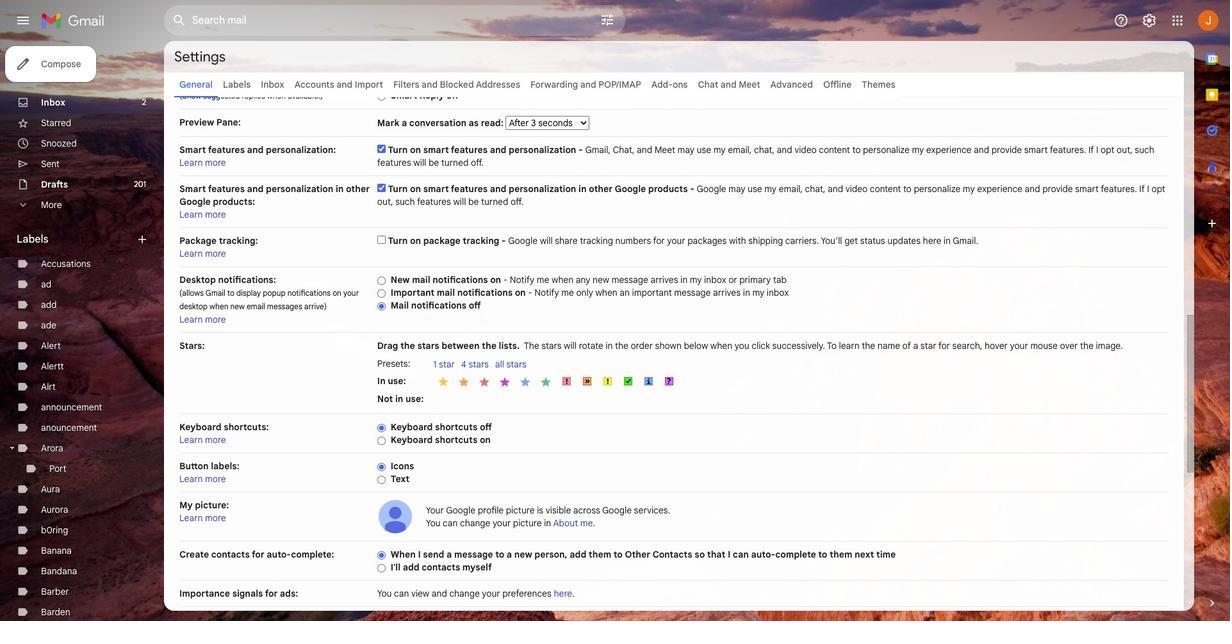 Task type: vqa. For each thing, say whether or not it's contained in the screenshot.
ACCOUNTS AND IMPORT link
yes



Task type: locate. For each thing, give the bounding box(es) containing it.
1 vertical spatial meet
[[655, 144, 676, 156]]

more down labels:
[[205, 474, 226, 485]]

learn down desktop
[[179, 314, 203, 326]]

be inside google may use my email, chat, and video content to personalize my experience and provide smart features. if i opt out, such features will be turned off.
[[469, 196, 479, 208]]

Smart Reply off radio
[[377, 92, 386, 101]]

more inside desktop notifications: (allows gmail to display popup notifications on your desktop when new email messages arrive) learn more
[[205, 314, 226, 326]]

to inside google may use my email, chat, and video content to personalize my experience and provide smart features. if i opt out, such features will be turned off.
[[904, 183, 912, 195]]

tab list
[[1195, 41, 1231, 576]]

learn more link up package at left
[[179, 209, 226, 221]]

contacts down send
[[422, 562, 460, 574]]

opt inside gmail, chat, and meet may use my email, chat, and video content to personalize my experience and provide smart features. if i opt out, such features will be turned off.
[[1101, 144, 1115, 156]]

5 the from the left
[[1081, 340, 1094, 352]]

0 vertical spatial content
[[819, 144, 851, 156]]

2 vertical spatial me
[[581, 518, 593, 530]]

keyboard inside keyboard shortcuts: learn more
[[179, 422, 222, 433]]

None checkbox
[[377, 236, 386, 244]]

learn inside my picture: learn more
[[179, 513, 203, 524]]

profile
[[478, 505, 504, 517]]

features inside "smart features and personalization in other google products: learn more"
[[208, 183, 245, 195]]

in down "personalization:"
[[336, 183, 344, 195]]

such
[[1136, 144, 1155, 156], [396, 196, 415, 208]]

other inside "smart features and personalization in other google products: learn more"
[[346, 183, 370, 195]]

0 horizontal spatial inbox
[[705, 274, 727, 286]]

conversation
[[410, 117, 467, 129]]

below
[[684, 340, 709, 352]]

will left rotate on the left bottom of page
[[564, 340, 577, 352]]

inbox up the starred link
[[41, 97, 65, 108]]

google inside "smart features and personalization in other google products: learn more"
[[179, 196, 211, 208]]

1 vertical spatial chat,
[[805, 183, 826, 195]]

meet
[[739, 79, 761, 90], [655, 144, 676, 156]]

message up an
[[612, 274, 649, 286]]

tracking right package
[[463, 235, 500, 247]]

new inside desktop notifications: (allows gmail to display popup notifications on your desktop when new email messages arrive) learn more
[[230, 302, 245, 312]]

your right hover
[[1011, 340, 1029, 352]]

shortcuts for off
[[435, 422, 478, 433]]

. down the across
[[593, 518, 596, 530]]

personalize inside google may use my email, chat, and video content to personalize my experience and provide smart features. if i opt out, such features will be turned off.
[[914, 183, 961, 195]]

other
[[625, 549, 651, 561]]

0 horizontal spatial personalize
[[863, 144, 910, 156]]

for right numbers
[[654, 235, 665, 247]]

5 learn more link from the top
[[179, 435, 226, 446]]

smart inside "smart features and personalization in other google products: learn more"
[[179, 183, 206, 195]]

2 learn more link from the top
[[179, 209, 226, 221]]

keyboard
[[179, 422, 222, 433], [391, 422, 433, 433], [391, 435, 433, 446]]

in down primary
[[743, 287, 751, 299]]

starred link
[[41, 117, 71, 129]]

notify for notify me only when an important message arrives in my inbox
[[535, 287, 559, 299]]

notifications inside desktop notifications: (allows gmail to display popup notifications on your desktop when new email messages arrive) learn more
[[288, 288, 331, 298]]

shortcuts up keyboard shortcuts on
[[435, 422, 478, 433]]

smart for smart reply off
[[391, 90, 417, 101]]

will down conversation
[[414, 157, 427, 169]]

3 learn from the top
[[179, 248, 203, 260]]

change down myself on the left bottom of the page
[[450, 588, 480, 600]]

so
[[695, 549, 705, 561]]

0 horizontal spatial other
[[346, 183, 370, 195]]

2 shortcuts from the top
[[435, 435, 478, 446]]

in inside your google profile picture is visible across google services. you can change your picture in about me .
[[544, 518, 551, 530]]

5 learn from the top
[[179, 435, 203, 446]]

2 vertical spatial new
[[515, 549, 533, 561]]

mail
[[391, 300, 409, 312]]

star right 1
[[439, 359, 455, 371]]

labels down more
[[17, 233, 48, 246]]

6 learn from the top
[[179, 474, 203, 485]]

as
[[469, 117, 479, 129]]

when i send a message to a new person, add them to other contacts so that i can auto-complete to them next time
[[391, 549, 896, 561]]

0 vertical spatial off
[[447, 90, 459, 101]]

add-ons
[[652, 79, 688, 90]]

0 horizontal spatial message
[[454, 549, 493, 561]]

off for keyboard shortcuts off
[[480, 422, 492, 433]]

meet right chat
[[739, 79, 761, 90]]

1 horizontal spatial chat,
[[805, 183, 826, 195]]

0 horizontal spatial may
[[678, 144, 695, 156]]

0 horizontal spatial mail
[[412, 274, 431, 286]]

0 horizontal spatial labels
[[17, 233, 48, 246]]

off.
[[471, 157, 484, 169], [511, 196, 524, 208]]

main menu image
[[15, 13, 31, 28]]

0 horizontal spatial off.
[[471, 157, 484, 169]]

1 vertical spatial turned
[[481, 196, 509, 208]]

turned down turn on smart features and personalization -
[[442, 157, 469, 169]]

stars
[[418, 340, 440, 352], [542, 340, 562, 352], [469, 359, 489, 371], [507, 359, 527, 371]]

0 vertical spatial notify
[[510, 274, 535, 286]]

0 horizontal spatial .
[[573, 588, 575, 600]]

and inside "smart features and personalization in other google products: learn more"
[[247, 183, 264, 195]]

chat,
[[613, 144, 635, 156]]

the
[[401, 340, 415, 352], [482, 340, 497, 352], [615, 340, 629, 352], [862, 340, 876, 352], [1081, 340, 1094, 352]]

1 horizontal spatial email,
[[779, 183, 803, 195]]

None checkbox
[[377, 145, 386, 153], [377, 184, 386, 192], [377, 145, 386, 153], [377, 184, 386, 192]]

1 learn more link from the top
[[179, 157, 226, 169]]

search mail image
[[168, 9, 191, 32]]

. inside your google profile picture is visible across google services. you can change your picture in about me .
[[593, 518, 596, 530]]

1 horizontal spatial experience
[[978, 183, 1023, 195]]

learn down my in the left bottom of the page
[[179, 513, 203, 524]]

filters and blocked addresses link
[[394, 79, 521, 90]]

1
[[434, 359, 437, 371]]

may
[[678, 144, 695, 156], [729, 183, 746, 195]]

chat, inside gmail, chat, and meet may use my email, chat, and video content to personalize my experience and provide smart features. if i opt out, such features will be turned off.
[[755, 144, 775, 156]]

them left other
[[589, 549, 612, 561]]

0 vertical spatial may
[[678, 144, 695, 156]]

learn inside button labels: learn more
[[179, 474, 203, 485]]

0 vertical spatial be
[[429, 157, 439, 169]]

more down preview pane:
[[205, 157, 226, 169]]

compose
[[41, 58, 81, 70]]

1 horizontal spatial personalize
[[914, 183, 961, 195]]

1 horizontal spatial star
[[921, 340, 937, 352]]

2 the from the left
[[482, 340, 497, 352]]

features up package
[[417, 196, 451, 208]]

1 horizontal spatial may
[[729, 183, 746, 195]]

learn inside keyboard shortcuts: learn more
[[179, 435, 203, 446]]

personalization inside "smart features and personalization in other google products: learn more"
[[266, 183, 334, 195]]

more down package at left
[[205, 248, 226, 260]]

7 learn from the top
[[179, 513, 203, 524]]

advanced link
[[771, 79, 813, 90]]

0 vertical spatial labels
[[223, 79, 251, 90]]

notify
[[510, 274, 535, 286], [535, 287, 559, 299]]

auto- up ads:
[[267, 549, 291, 561]]

desktop
[[179, 302, 208, 312]]

0 vertical spatial message
[[612, 274, 649, 286]]

Search mail text field
[[192, 14, 564, 27]]

0 vertical spatial email,
[[728, 144, 752, 156]]

available.)
[[288, 91, 323, 101]]

opt
[[1101, 144, 1115, 156], [1152, 183, 1166, 195]]

1 horizontal spatial inbox
[[767, 287, 789, 299]]

button labels: learn more
[[179, 461, 240, 485]]

1 horizontal spatial be
[[469, 196, 479, 208]]

gmail,
[[586, 144, 611, 156]]

1 vertical spatial personalize
[[914, 183, 961, 195]]

0 horizontal spatial them
[[589, 549, 612, 561]]

arrives down or
[[713, 287, 741, 299]]

off for smart reply off
[[447, 90, 459, 101]]

1 horizontal spatial turned
[[481, 196, 509, 208]]

0 vertical spatial new
[[593, 274, 610, 286]]

1 horizontal spatial new
[[515, 549, 533, 561]]

message up myself on the left bottom of the page
[[454, 549, 493, 561]]

0 horizontal spatial turned
[[442, 157, 469, 169]]

the right learn
[[862, 340, 876, 352]]

6 more from the top
[[205, 474, 226, 485]]

personalization for turn on smart features and personalization -
[[509, 144, 577, 156]]

1 vertical spatial use:
[[406, 393, 424, 405]]

2 turn from the top
[[388, 183, 408, 195]]

you down your
[[426, 518, 441, 530]]

0 horizontal spatial tracking
[[463, 235, 500, 247]]

1 vertical spatial labels
[[17, 233, 48, 246]]

content
[[819, 144, 851, 156], [870, 183, 902, 195]]

mail up mail notifications off at the left of the page
[[437, 287, 455, 299]]

add up ade link
[[41, 299, 57, 311]]

blocked
[[440, 79, 474, 90]]

stars right all
[[507, 359, 527, 371]]

1 vertical spatial smart
[[179, 144, 206, 156]]

0 horizontal spatial use
[[697, 144, 712, 156]]

learn inside package tracking: learn more
[[179, 248, 203, 260]]

1 vertical spatial shortcuts
[[435, 435, 478, 446]]

1 vertical spatial you
[[377, 588, 392, 600]]

learn more link down button
[[179, 474, 226, 485]]

2 vertical spatial message
[[454, 549, 493, 561]]

1 horizontal spatial content
[[870, 183, 902, 195]]

my
[[179, 500, 193, 512]]

features up products:
[[208, 183, 245, 195]]

me
[[537, 274, 550, 286], [562, 287, 574, 299], [581, 518, 593, 530]]

pane:
[[217, 117, 241, 128]]

notify left "any" at the top left
[[510, 274, 535, 286]]

change down profile
[[460, 518, 491, 530]]

ad
[[41, 279, 51, 290]]

the right over
[[1081, 340, 1094, 352]]

0 horizontal spatial arrives
[[651, 274, 679, 286]]

off. down turn on smart features and personalization -
[[471, 157, 484, 169]]

snoozed link
[[41, 138, 77, 149]]

next
[[855, 549, 875, 561]]

1 vertical spatial provide
[[1043, 183, 1074, 195]]

0 vertical spatial chat,
[[755, 144, 775, 156]]

1 horizontal spatial tracking
[[580, 235, 613, 247]]

primary
[[740, 274, 771, 286]]

0 horizontal spatial features.
[[1051, 144, 1087, 156]]

may inside gmail, chat, and meet may use my email, chat, and video content to personalize my experience and provide smart features. if i opt out, such features will be turned off.
[[678, 144, 695, 156]]

1 horizontal spatial if
[[1140, 183, 1145, 195]]

1 vertical spatial if
[[1140, 183, 1145, 195]]

turn
[[388, 144, 408, 156], [388, 183, 408, 195], [388, 235, 408, 247]]

importance signals for ads:
[[179, 588, 298, 600]]

shipping
[[749, 235, 784, 247]]

1 vertical spatial mail
[[437, 287, 455, 299]]

between
[[442, 340, 480, 352]]

you down i'll add contacts myself option
[[377, 588, 392, 600]]

if inside gmail, chat, and meet may use my email, chat, and video content to personalize my experience and provide smart features. if i opt out, such features will be turned off.
[[1089, 144, 1095, 156]]

1 vertical spatial contacts
[[422, 562, 460, 574]]

2 vertical spatial off
[[480, 422, 492, 433]]

1 vertical spatial email,
[[779, 183, 803, 195]]

i'll add contacts myself
[[391, 562, 492, 574]]

offline link
[[824, 79, 852, 90]]

0 vertical spatial use
[[697, 144, 712, 156]]

when inside desktop notifications: (allows gmail to display popup notifications on your desktop when new email messages arrive) learn more
[[210, 302, 229, 312]]

features inside gmail, chat, and meet may use my email, chat, and video content to personalize my experience and provide smart features. if i opt out, such features will be turned off.
[[377, 157, 411, 169]]

labels up (show suggested replies when available.)
[[223, 79, 251, 90]]

send
[[423, 549, 445, 561]]

1 horizontal spatial such
[[1136, 144, 1155, 156]]

0 vertical spatial such
[[1136, 144, 1155, 156]]

2 horizontal spatial add
[[570, 549, 587, 561]]

the left order
[[615, 340, 629, 352]]

them left next
[[830, 549, 853, 561]]

contacts right the create
[[211, 549, 250, 561]]

in down visible
[[544, 518, 551, 530]]

more inside button labels: learn more
[[205, 474, 226, 485]]

1 horizontal spatial can
[[443, 518, 458, 530]]

auto- right that in the right of the page
[[752, 549, 776, 561]]

1 horizontal spatial out,
[[1117, 144, 1133, 156]]

you
[[735, 340, 750, 352]]

arrive)
[[304, 302, 327, 312]]

1 turn from the top
[[388, 144, 408, 156]]

3 the from the left
[[615, 340, 629, 352]]

will inside google may use my email, chat, and video content to personalize my experience and provide smart features. if i opt out, such features will be turned off.
[[454, 196, 466, 208]]

experience
[[927, 144, 972, 156], [978, 183, 1023, 195]]

i'll
[[391, 562, 401, 574]]

features inside the smart features and personalization: learn more
[[208, 144, 245, 156]]

inbox up 'replies' at the top left
[[261, 79, 284, 90]]

2 horizontal spatial can
[[733, 549, 749, 561]]

0 vertical spatial turned
[[442, 157, 469, 169]]

content inside gmail, chat, and meet may use my email, chat, and video content to personalize my experience and provide smart features. if i opt out, such features will be turned off.
[[819, 144, 851, 156]]

keyboard for keyboard shortcuts off
[[391, 422, 433, 433]]

share
[[555, 235, 578, 247]]

3 turn from the top
[[388, 235, 408, 247]]

here right updates
[[923, 235, 942, 247]]

video up get on the top right of the page
[[846, 183, 868, 195]]

2 vertical spatial smart
[[179, 183, 206, 195]]

stars:
[[179, 340, 205, 352]]

2
[[142, 97, 146, 107]]

2 more from the top
[[205, 209, 226, 221]]

1 shortcuts from the top
[[435, 422, 478, 433]]

messages
[[267, 302, 302, 312]]

google inside google may use my email, chat, and video content to personalize my experience and provide smart features. if i opt out, such features will be turned off.
[[697, 183, 727, 195]]

chat,
[[755, 144, 775, 156], [805, 183, 826, 195]]

1 horizontal spatial arrives
[[713, 287, 741, 299]]

port link
[[49, 463, 66, 475]]

image.
[[1097, 340, 1124, 352]]

off up keyboard shortcuts on
[[480, 422, 492, 433]]

features inside google may use my email, chat, and video content to personalize my experience and provide smart features. if i opt out, such features will be turned off.
[[417, 196, 451, 208]]

shortcuts for on
[[435, 435, 478, 446]]

0 vertical spatial inbox
[[705, 274, 727, 286]]

1 vertical spatial me
[[562, 287, 574, 299]]

3 learn more link from the top
[[179, 248, 226, 260]]

4 more from the top
[[205, 314, 226, 326]]

chat, up 'carriers.' in the right of the page
[[805, 183, 826, 195]]

port
[[49, 463, 66, 475]]

off. inside google may use my email, chat, and video content to personalize my experience and provide smart features. if i opt out, such features will be turned off.
[[511, 196, 524, 208]]

not in use:
[[377, 393, 424, 405]]

new left person,
[[515, 549, 533, 561]]

out, inside gmail, chat, and meet may use my email, chat, and video content to personalize my experience and provide smart features. if i opt out, such features will be turned off.
[[1117, 144, 1133, 156]]

keyboard for keyboard shortcuts on
[[391, 435, 433, 446]]

alertt
[[41, 361, 64, 372]]

personalization for turn on smart features and personalization in other google products -
[[509, 183, 577, 195]]

1 horizontal spatial opt
[[1152, 183, 1166, 195]]

7 learn more link from the top
[[179, 513, 226, 524]]

can inside your google profile picture is visible across google services. you can change your picture in about me .
[[443, 518, 458, 530]]

if inside google may use my email, chat, and video content to personalize my experience and provide smart features. if i opt out, such features will be turned off.
[[1140, 183, 1145, 195]]

may down gmail, chat, and meet may use my email, chat, and video content to personalize my experience and provide smart features. if i opt out, such features will be turned off.
[[729, 183, 746, 195]]

keyboard for keyboard shortcuts: learn more
[[179, 422, 222, 433]]

when down the gmail
[[210, 302, 229, 312]]

inbox link up the starred link
[[41, 97, 65, 108]]

picture down is
[[513, 518, 542, 530]]

more inside the smart features and personalization: learn more
[[205, 157, 226, 169]]

that
[[708, 549, 726, 561]]

1 vertical spatial may
[[729, 183, 746, 195]]

1 more from the top
[[205, 157, 226, 169]]

new mail notifications on - notify me when any new message arrives in my inbox or primary tab
[[391, 274, 787, 286]]

off. down turn on smart features and personalization in other google products -
[[511, 196, 524, 208]]

aura link
[[41, 484, 60, 496]]

2 horizontal spatial me
[[581, 518, 593, 530]]

more
[[41, 199, 62, 211]]

keyboard right keyboard shortcuts off radio
[[391, 422, 433, 433]]

inbox left or
[[705, 274, 727, 286]]

learn
[[179, 157, 203, 169], [179, 209, 203, 221], [179, 248, 203, 260], [179, 314, 203, 326], [179, 435, 203, 446], [179, 474, 203, 485], [179, 513, 203, 524]]

2 other from the left
[[589, 183, 613, 195]]

add down the when
[[403, 562, 420, 574]]

1 star link
[[434, 359, 461, 372]]

smart inside google may use my email, chat, and video content to personalize my experience and provide smart features. if i opt out, such features will be turned off.
[[1076, 183, 1099, 195]]

4 learn from the top
[[179, 314, 203, 326]]

barden
[[41, 607, 70, 619]]

Text radio
[[377, 476, 386, 485]]

important
[[391, 287, 435, 299]]

learn more link down desktop
[[179, 314, 226, 326]]

forwarding and pop/imap
[[531, 79, 642, 90]]

0 horizontal spatial be
[[429, 157, 439, 169]]

turned down turn on smart features and personalization in other google products -
[[481, 196, 509, 208]]

1 other from the left
[[346, 183, 370, 195]]

inbox down tab
[[767, 287, 789, 299]]

add inside labels navigation
[[41, 299, 57, 311]]

2 tracking from the left
[[580, 235, 613, 247]]

the left lists.
[[482, 340, 497, 352]]

your inside your google profile picture is visible across google services. you can change your picture in about me .
[[493, 518, 511, 530]]

in inside "smart features and personalization in other google products: learn more"
[[336, 183, 344, 195]]

your left 'packages'
[[667, 235, 686, 247]]

0 horizontal spatial meet
[[655, 144, 676, 156]]

3 more from the top
[[205, 248, 226, 260]]

inbox
[[261, 79, 284, 90], [41, 97, 65, 108]]

notifications:
[[218, 274, 276, 286]]

learn up button
[[179, 435, 203, 446]]

inbox link up 'replies' at the top left
[[261, 79, 284, 90]]

1 vertical spatial new
[[230, 302, 245, 312]]

your down profile
[[493, 518, 511, 530]]

learn inside desktop notifications: (allows gmail to display popup notifications on your desktop when new email messages arrive) learn more
[[179, 314, 203, 326]]

contacts
[[211, 549, 250, 561], [422, 562, 460, 574]]

video up google may use my email, chat, and video content to personalize my experience and provide smart features. if i opt out, such features will be turned off.
[[795, 144, 817, 156]]

video inside google may use my email, chat, and video content to personalize my experience and provide smart features. if i opt out, such features will be turned off.
[[846, 183, 868, 195]]

1 vertical spatial video
[[846, 183, 868, 195]]

1 horizontal spatial provide
[[1043, 183, 1074, 195]]

turn on package tracking - google will share tracking numbers for your packages with shipping carriers. you'll get status updates here in gmail.
[[388, 235, 979, 247]]

0 horizontal spatial add
[[41, 299, 57, 311]]

5 more from the top
[[205, 435, 226, 446]]

1 horizontal spatial add
[[403, 562, 420, 574]]

1 vertical spatial experience
[[978, 183, 1023, 195]]

email, inside gmail, chat, and meet may use my email, chat, and video content to personalize my experience and provide smart features. if i opt out, such features will be turned off.
[[728, 144, 752, 156]]

drafts
[[41, 179, 68, 190]]

picture image
[[377, 499, 413, 535]]

off
[[447, 90, 459, 101], [469, 300, 481, 312], [480, 422, 492, 433]]

and inside the smart features and personalization: learn more
[[247, 144, 264, 156]]

1 vertical spatial message
[[675, 287, 711, 299]]

google right the across
[[603, 505, 632, 517]]

the right drag
[[401, 340, 415, 352]]

mail
[[412, 274, 431, 286], [437, 287, 455, 299]]

smart inside the smart features and personalization: learn more
[[179, 144, 206, 156]]

more inside package tracking: learn more
[[205, 248, 226, 260]]

your
[[667, 235, 686, 247], [344, 288, 359, 298], [1011, 340, 1029, 352], [493, 518, 511, 530], [482, 588, 500, 600]]

your google profile picture is visible across google services. you can change your picture in about me .
[[426, 505, 671, 530]]

keyboard up icons
[[391, 435, 433, 446]]

new down display
[[230, 302, 245, 312]]

0 horizontal spatial experience
[[927, 144, 972, 156]]

can right that in the right of the page
[[733, 549, 749, 561]]

picture left is
[[506, 505, 535, 517]]

a
[[402, 117, 407, 129], [914, 340, 919, 352], [447, 549, 452, 561], [507, 549, 512, 561]]

7 more from the top
[[205, 513, 226, 524]]

features
[[208, 144, 245, 156], [451, 144, 488, 156], [377, 157, 411, 169], [208, 183, 245, 195], [451, 183, 488, 195], [417, 196, 451, 208]]

None search field
[[164, 5, 626, 36]]

labels heading
[[17, 233, 136, 246]]

can
[[443, 518, 458, 530], [733, 549, 749, 561], [394, 588, 409, 600]]

0 vertical spatial out,
[[1117, 144, 1133, 156]]

such inside google may use my email, chat, and video content to personalize my experience and provide smart features. if i opt out, such features will be turned off.
[[396, 196, 415, 208]]

message right important
[[675, 287, 711, 299]]

2 learn from the top
[[179, 209, 203, 221]]

numbers
[[616, 235, 651, 247]]

6 learn more link from the top
[[179, 474, 226, 485]]

meet inside gmail, chat, and meet may use my email, chat, and video content to personalize my experience and provide smart features. if i opt out, such features will be turned off.
[[655, 144, 676, 156]]

for left ads:
[[265, 588, 278, 600]]

1 vertical spatial off.
[[511, 196, 524, 208]]

create contacts for auto-complete:
[[179, 549, 334, 561]]

mail for new
[[412, 274, 431, 286]]

notify left "only"
[[535, 287, 559, 299]]

personalization down "personalization:"
[[266, 183, 334, 195]]

to inside gmail, chat, and meet may use my email, chat, and video content to personalize my experience and provide smart features. if i opt out, such features will be turned off.
[[853, 144, 861, 156]]

1 vertical spatial inbox
[[41, 97, 65, 108]]

themes link
[[862, 79, 896, 90]]

0 vertical spatial personalize
[[863, 144, 910, 156]]

1 horizontal spatial video
[[846, 183, 868, 195]]

1 vertical spatial be
[[469, 196, 479, 208]]

learn up package at left
[[179, 209, 203, 221]]

use: right in
[[388, 375, 406, 387]]

email, down gmail, chat, and meet may use my email, chat, and video content to personalize my experience and provide smart features. if i opt out, such features will be turned off.
[[779, 183, 803, 195]]

0 horizontal spatial out,
[[377, 196, 393, 208]]

be down conversation
[[429, 157, 439, 169]]

learn more link for package tracking: learn more
[[179, 248, 226, 260]]

0 vertical spatial features.
[[1051, 144, 1087, 156]]

to
[[853, 144, 861, 156], [904, 183, 912, 195], [227, 288, 235, 298], [496, 549, 505, 561], [614, 549, 623, 561], [819, 549, 828, 561]]

auto-
[[267, 549, 291, 561], [752, 549, 776, 561]]

only
[[577, 287, 594, 299]]

me left "any" at the top left
[[537, 274, 550, 286]]

.
[[593, 518, 596, 530], [573, 588, 575, 600]]

When I send a message to a new person, add them to Other Contacts so that I can auto-complete to them next time radio
[[377, 551, 386, 561]]

labels inside navigation
[[17, 233, 48, 246]]

1 horizontal spatial message
[[612, 274, 649, 286]]

i inside gmail, chat, and meet may use my email, chat, and video content to personalize my experience and provide smart features. if i opt out, such features will be turned off.
[[1097, 144, 1099, 156]]

1 learn from the top
[[179, 157, 203, 169]]

mark
[[377, 117, 400, 129]]



Task type: describe. For each thing, give the bounding box(es) containing it.
turn for turn on smart features and personalization in other google products -
[[388, 183, 408, 195]]

Keyboard shortcuts on radio
[[377, 436, 386, 446]]

personalize inside gmail, chat, and meet may use my email, chat, and video content to personalize my experience and provide smart features. if i opt out, such features will be turned off.
[[863, 144, 910, 156]]

(show suggested replies when available.)
[[179, 91, 323, 101]]

learn inside the smart features and personalization: learn more
[[179, 157, 203, 169]]

labels navigation
[[0, 41, 164, 622]]

or
[[729, 274, 738, 286]]

mail notifications off
[[391, 300, 481, 312]]

0 vertical spatial star
[[921, 340, 937, 352]]

here link
[[554, 588, 573, 600]]

to inside desktop notifications: (allows gmail to display popup notifications on your desktop when new email messages arrive) learn more
[[227, 288, 235, 298]]

turn on smart features and personalization -
[[388, 144, 586, 156]]

the
[[524, 340, 540, 352]]

general link
[[179, 79, 213, 90]]

experience inside google may use my email, chat, and video content to personalize my experience and provide smart features. if i opt out, such features will be turned off.
[[978, 183, 1023, 195]]

2 them from the left
[[830, 549, 853, 561]]

content inside google may use my email, chat, and video content to personalize my experience and provide smart features. if i opt out, such features will be turned off.
[[870, 183, 902, 195]]

0 vertical spatial arrives
[[651, 274, 679, 286]]

on inside desktop notifications: (allows gmail to display popup notifications on your desktop when new email messages arrive) learn more
[[333, 288, 342, 298]]

me for only
[[562, 287, 574, 299]]

carriers.
[[786, 235, 819, 247]]

stars right the
[[542, 340, 562, 352]]

add link
[[41, 299, 57, 311]]

2 horizontal spatial message
[[675, 287, 711, 299]]

about me link
[[554, 518, 593, 530]]

preview pane:
[[179, 117, 241, 128]]

0 vertical spatial picture
[[506, 505, 535, 517]]

when left you
[[711, 340, 733, 352]]

arora
[[41, 443, 63, 455]]

a right mark
[[402, 117, 407, 129]]

learn more link for my picture: learn more
[[179, 513, 226, 524]]

google right your
[[446, 505, 476, 517]]

email, inside google may use my email, chat, and video content to personalize my experience and provide smart features. if i opt out, such features will be turned off.
[[779, 183, 803, 195]]

settings
[[174, 48, 226, 65]]

filters and blocked addresses
[[394, 79, 521, 90]]

mouse
[[1031, 340, 1058, 352]]

2 vertical spatial add
[[403, 562, 420, 574]]

opt inside google may use my email, chat, and video content to personalize my experience and provide smart features. if i opt out, such features will be turned off.
[[1152, 183, 1166, 195]]

such inside gmail, chat, and meet may use my email, chat, and video content to personalize my experience and provide smart features. if i opt out, such features will be turned off.
[[1136, 144, 1155, 156]]

a up the i'll add contacts myself
[[447, 549, 452, 561]]

ade
[[41, 320, 56, 331]]

features. inside google may use my email, chat, and video content to personalize my experience and provide smart features. if i opt out, such features will be turned off.
[[1101, 183, 1138, 195]]

learn more link for smart features and personalization: learn more
[[179, 157, 226, 169]]

when right 'replies' at the top left
[[267, 91, 286, 101]]

products
[[649, 183, 688, 195]]

(allows
[[179, 288, 204, 298]]

features down turn on smart features and personalization -
[[451, 183, 488, 195]]

forwarding and pop/imap link
[[531, 79, 642, 90]]

announcement
[[41, 402, 102, 413]]

0 vertical spatial inbox link
[[261, 79, 284, 90]]

offline
[[824, 79, 852, 90]]

may inside google may use my email, chat, and video content to personalize my experience and provide smart features. if i opt out, such features will be turned off.
[[729, 183, 746, 195]]

- for tracking
[[502, 235, 506, 247]]

turned inside google may use my email, chat, and video content to personalize my experience and provide smart features. if i opt out, such features will be turned off.
[[481, 196, 509, 208]]

import
[[355, 79, 383, 90]]

features. inside gmail, chat, and meet may use my email, chat, and video content to personalize my experience and provide smart features. if i opt out, such features will be turned off.
[[1051, 144, 1087, 156]]

me for when
[[537, 274, 550, 286]]

banana link
[[41, 546, 72, 557]]

get
[[845, 235, 858, 247]]

more inside keyboard shortcuts: learn more
[[205, 435, 226, 446]]

ons
[[673, 79, 688, 90]]

labels for labels link
[[223, 79, 251, 90]]

Icons radio
[[377, 463, 386, 472]]

I'll add contacts myself radio
[[377, 564, 386, 574]]

0 vertical spatial contacts
[[211, 549, 250, 561]]

when
[[391, 549, 416, 561]]

package tracking: learn more
[[179, 235, 258, 260]]

labels link
[[223, 79, 251, 90]]

learn more link for keyboard shortcuts: learn more
[[179, 435, 226, 446]]

2 auto- from the left
[[752, 549, 776, 561]]

preview
[[179, 117, 214, 128]]

New mail notifications on radio
[[377, 276, 386, 286]]

- for any
[[504, 274, 508, 286]]

learn more link for smart features and personalization in other google products: learn more
[[179, 209, 226, 221]]

suggested
[[203, 91, 240, 101]]

turned inside gmail, chat, and meet may use my email, chat, and video content to personalize my experience and provide smart features. if i opt out, such features will be turned off.
[[442, 157, 469, 169]]

1 horizontal spatial here
[[923, 235, 942, 247]]

complete
[[776, 549, 817, 561]]

1 vertical spatial can
[[733, 549, 749, 561]]

1 the from the left
[[401, 340, 415, 352]]

google left products
[[615, 183, 646, 195]]

display
[[237, 288, 261, 298]]

4 the from the left
[[862, 340, 876, 352]]

me inside your google profile picture is visible across google services. you can change your picture in about me .
[[581, 518, 593, 530]]

use inside google may use my email, chat, and video content to personalize my experience and provide smart features. if i opt out, such features will be turned off.
[[748, 183, 763, 195]]

in down gmail,
[[579, 183, 587, 195]]

smart for smart features and personalization: learn more
[[179, 144, 206, 156]]

button
[[179, 461, 209, 472]]

Important mail notifications on radio
[[377, 289, 386, 299]]

anouncement link
[[41, 422, 97, 434]]

bandana link
[[41, 566, 77, 578]]

- for when
[[528, 287, 533, 299]]

1 vertical spatial arrives
[[713, 287, 741, 299]]

keyboard shortcuts off
[[391, 422, 492, 433]]

inbox inside labels navigation
[[41, 97, 65, 108]]

1 vertical spatial change
[[450, 588, 480, 600]]

gmail image
[[41, 8, 111, 33]]

1 them from the left
[[589, 549, 612, 561]]

will inside gmail, chat, and meet may use my email, chat, and video content to personalize my experience and provide smart features. if i opt out, such features will be turned off.
[[414, 157, 427, 169]]

learn inside "smart features and personalization in other google products: learn more"
[[179, 209, 203, 221]]

with
[[729, 235, 747, 247]]

smart reply off
[[391, 90, 459, 101]]

new
[[391, 274, 410, 286]]

1 auto- from the left
[[267, 549, 291, 561]]

1 tracking from the left
[[463, 235, 500, 247]]

0 horizontal spatial inbox link
[[41, 97, 65, 108]]

learn more link for button labels: learn more
[[179, 474, 226, 485]]

video inside gmail, chat, and meet may use my email, chat, and video content to personalize my experience and provide smart features. if i opt out, such features will be turned off.
[[795, 144, 817, 156]]

smart inside gmail, chat, and meet may use my email, chat, and video content to personalize my experience and provide smart features. if i opt out, such features will be turned off.
[[1025, 144, 1048, 156]]

2 horizontal spatial new
[[593, 274, 610, 286]]

features down as
[[451, 144, 488, 156]]

Mail notifications off radio
[[377, 302, 386, 311]]

alrt
[[41, 381, 56, 393]]

for left search,
[[939, 340, 951, 352]]

to
[[827, 340, 837, 352]]

signals
[[232, 588, 263, 600]]

out, inside google may use my email, chat, and video content to personalize my experience and provide smart features. if i opt out, such features will be turned off.
[[377, 196, 393, 208]]

drag the stars between the lists. the stars will rotate in the order shown below when you click successively. to learn the name of a star for search, hover your mouse over the image.
[[377, 340, 1124, 352]]

0 horizontal spatial can
[[394, 588, 409, 600]]

support image
[[1114, 13, 1130, 28]]

snoozed
[[41, 138, 77, 149]]

sent link
[[41, 158, 60, 170]]

0 horizontal spatial you
[[377, 588, 392, 600]]

more inside my picture: learn more
[[205, 513, 226, 524]]

keyboard shortcuts on
[[391, 435, 491, 446]]

smart features and personalization: learn more
[[179, 144, 336, 169]]

(show
[[179, 91, 201, 101]]

drafts link
[[41, 179, 68, 190]]

advanced search options image
[[595, 7, 621, 33]]

keyboard shortcuts: learn more
[[179, 422, 269, 446]]

b0ring
[[41, 525, 68, 537]]

for up signals
[[252, 549, 265, 561]]

1 vertical spatial star
[[439, 359, 455, 371]]

turn for turn on smart features and personalization -
[[388, 144, 408, 156]]

stars right 4
[[469, 359, 489, 371]]

1 horizontal spatial inbox
[[261, 79, 284, 90]]

announcement link
[[41, 402, 102, 413]]

a right the 'of'
[[914, 340, 919, 352]]

ads:
[[280, 588, 298, 600]]

be inside gmail, chat, and meet may use my email, chat, and video content to personalize my experience and provide smart features. if i opt out, such features will be turned off.
[[429, 157, 439, 169]]

contacts
[[653, 549, 693, 561]]

replies
[[242, 91, 265, 101]]

chat, inside google may use my email, chat, and video content to personalize my experience and provide smart features. if i opt out, such features will be turned off.
[[805, 183, 826, 195]]

0 vertical spatial use:
[[388, 375, 406, 387]]

text
[[391, 474, 410, 485]]

mail for important
[[437, 287, 455, 299]]

filters
[[394, 79, 420, 90]]

in right rotate on the left bottom of page
[[606, 340, 613, 352]]

picture:
[[195, 500, 229, 512]]

your down myself on the left bottom of the page
[[482, 588, 500, 600]]

1 horizontal spatial meet
[[739, 79, 761, 90]]

1 vertical spatial inbox
[[767, 287, 789, 299]]

1 vertical spatial picture
[[513, 518, 542, 530]]

ade link
[[41, 320, 56, 331]]

will left share
[[540, 235, 553, 247]]

settings image
[[1142, 13, 1158, 28]]

aurora
[[41, 505, 68, 516]]

0 horizontal spatial here
[[554, 588, 573, 600]]

1 vertical spatial .
[[573, 588, 575, 600]]

aura
[[41, 484, 60, 496]]

you'll
[[821, 235, 843, 247]]

google left share
[[508, 235, 538, 247]]

accounts
[[295, 79, 334, 90]]

i inside google may use my email, chat, and video content to personalize my experience and provide smart features. if i opt out, such features will be turned off.
[[1148, 183, 1150, 195]]

off for mail notifications off
[[469, 300, 481, 312]]

starred
[[41, 117, 71, 129]]

in down turn on package tracking - google will share tracking numbers for your packages with shipping carriers. you'll get status updates here in gmail.
[[681, 274, 688, 286]]

experience inside gmail, chat, and meet may use my email, chat, and video content to personalize my experience and provide smart features. if i opt out, such features will be turned off.
[[927, 144, 972, 156]]

when left "any" at the top left
[[552, 274, 574, 286]]

labels for labels heading
[[17, 233, 48, 246]]

use inside gmail, chat, and meet may use my email, chat, and video content to personalize my experience and provide smart features. if i opt out, such features will be turned off.
[[697, 144, 712, 156]]

a left person,
[[507, 549, 512, 561]]

in left gmail.
[[944, 235, 951, 247]]

important
[[632, 287, 672, 299]]

tracking:
[[219, 235, 258, 247]]

about
[[554, 518, 578, 530]]

view
[[412, 588, 430, 600]]

my picture: learn more
[[179, 500, 229, 524]]

tab
[[774, 274, 787, 286]]

email
[[247, 302, 265, 312]]

notify for notify me when any new message arrives in my inbox or primary tab
[[510, 274, 535, 286]]

banana
[[41, 546, 72, 557]]

provide inside gmail, chat, and meet may use my email, chat, and video content to personalize my experience and provide smart features. if i opt out, such features will be turned off.
[[992, 144, 1023, 156]]

sent
[[41, 158, 60, 170]]

accusations
[[41, 258, 91, 270]]

forwarding
[[531, 79, 578, 90]]

in right not
[[395, 393, 403, 405]]

1 horizontal spatial contacts
[[422, 562, 460, 574]]

change inside your google profile picture is visible across google services. you can change your picture in about me .
[[460, 518, 491, 530]]

provide inside google may use my email, chat, and video content to personalize my experience and provide smart features. if i opt out, such features will be turned off.
[[1043, 183, 1074, 195]]

more inside "smart features and personalization in other google products: learn more"
[[205, 209, 226, 221]]

you inside your google profile picture is visible across google services. you can change your picture in about me .
[[426, 518, 441, 530]]

your inside desktop notifications: (allows gmail to display popup notifications on your desktop when new email messages arrive) learn more
[[344, 288, 359, 298]]

you can view and change your preferences here .
[[377, 588, 575, 600]]

products:
[[213, 196, 255, 208]]

Keyboard shortcuts off radio
[[377, 424, 386, 433]]

when left an
[[596, 287, 618, 299]]

4 learn more link from the top
[[179, 314, 226, 326]]

all stars link
[[495, 359, 533, 372]]

smart for smart features and personalization in other google products: learn more
[[179, 183, 206, 195]]

an
[[620, 287, 630, 299]]

stars up 1
[[418, 340, 440, 352]]

services.
[[634, 505, 671, 517]]

off. inside gmail, chat, and meet may use my email, chat, and video content to personalize my experience and provide smart features. if i opt out, such features will be turned off.
[[471, 157, 484, 169]]

gmail, chat, and meet may use my email, chat, and video content to personalize my experience and provide smart features. if i opt out, such features will be turned off.
[[377, 144, 1155, 169]]



